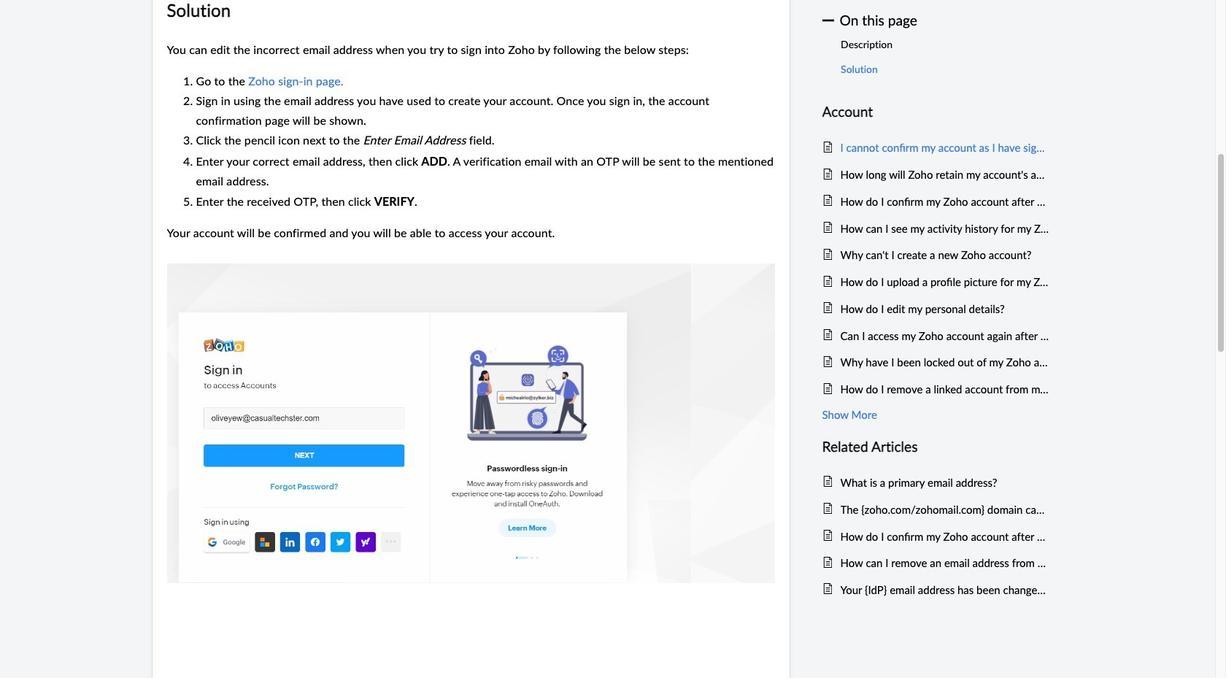 Task type: locate. For each thing, give the bounding box(es) containing it.
1 vertical spatial heading
[[822, 436, 1049, 458]]

0 vertical spatial heading
[[822, 101, 1049, 123]]

2 heading from the top
[[822, 436, 1049, 458]]

heading
[[822, 101, 1049, 123], [822, 436, 1049, 458]]

1 heading from the top
[[822, 101, 1049, 123]]



Task type: describe. For each thing, give the bounding box(es) containing it.
a gif showing how to edit the email address that is registered incorrectly. image
[[167, 263, 775, 583]]



Task type: vqa. For each thing, say whether or not it's contained in the screenshot.
second heading from the bottom
yes



